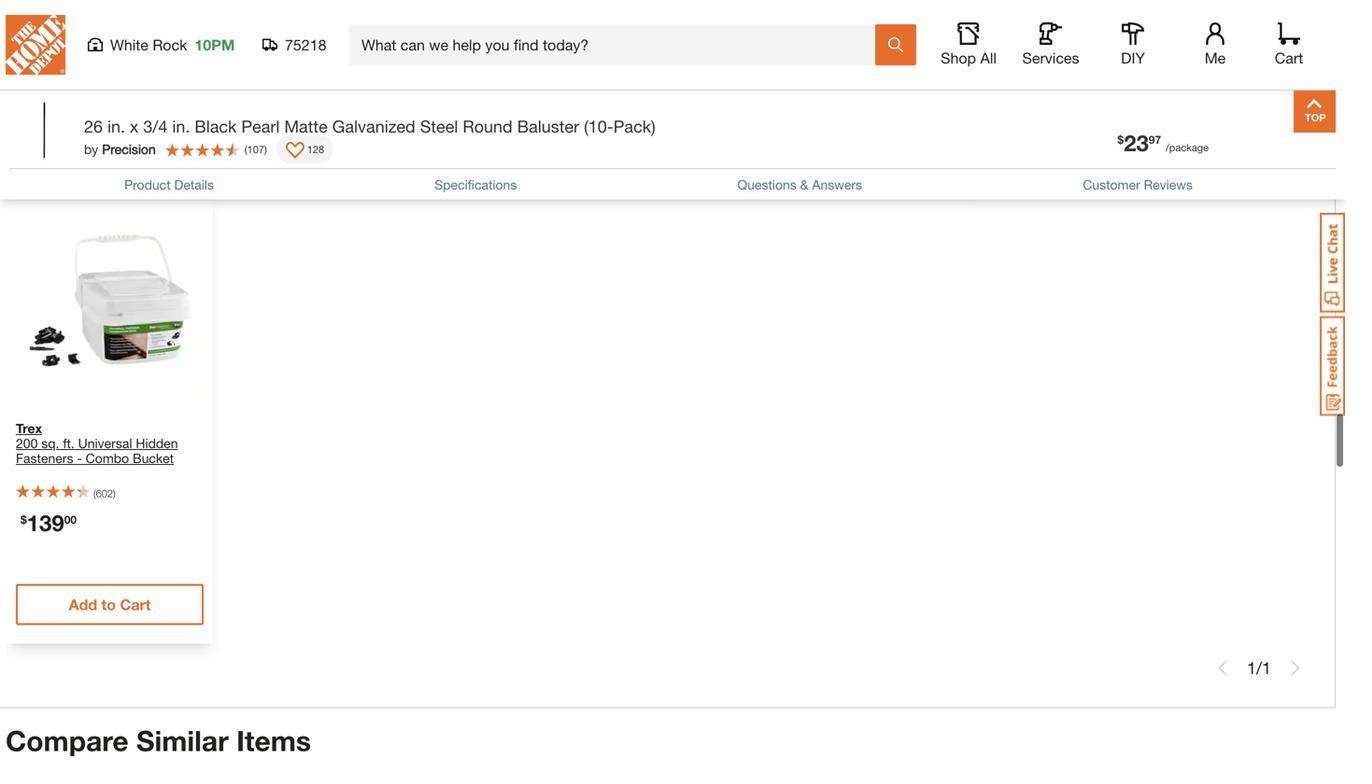 Task type: vqa. For each thing, say whether or not it's contained in the screenshot.
Universal
yes



Task type: describe. For each thing, give the bounding box(es) containing it.
product image image
[[14, 100, 75, 161]]

$ 139 00
[[21, 510, 77, 536]]

75218
[[285, 36, 327, 54]]

-
[[77, 451, 82, 466]]

reviews
[[1144, 177, 1193, 192]]

by precision
[[84, 142, 156, 157]]

sponsored
[[7, 155, 122, 181]]

97
[[1149, 133, 1161, 146]]

services
[[1023, 49, 1080, 67]]

fasteners
[[16, 451, 73, 466]]

white
[[110, 36, 148, 54]]

questions
[[738, 177, 797, 192]]

add right diy button
[[1177, 37, 1206, 55]]

answers
[[812, 177, 862, 192]]

10pm
[[195, 36, 235, 54]]

2 in. from the left
[[172, 116, 190, 136]]

ft.
[[63, 436, 75, 451]]

universal
[[78, 436, 132, 451]]

add down 00
[[69, 596, 97, 614]]

black
[[195, 116, 237, 136]]

all
[[980, 49, 997, 67]]

&
[[800, 177, 809, 192]]

128 button
[[276, 135, 334, 164]]

26
[[84, 116, 103, 136]]

23
[[1124, 129, 1149, 156]]

1 vertical spatial this is the last slide image
[[1288, 661, 1303, 676]]

(10-
[[584, 116, 614, 136]]

display image
[[286, 142, 304, 161]]

602
[[96, 488, 113, 500]]

bucket
[[133, 451, 174, 466]]

pearl
[[241, 116, 280, 136]]

sponsored products
[[7, 155, 225, 181]]

specifications
[[435, 177, 517, 192]]

00
[[64, 513, 77, 526]]

( 602 )
[[93, 488, 116, 500]]

product details
[[124, 177, 214, 192]]

200
[[16, 436, 38, 451]]

) for ( 107 )
[[264, 143, 267, 155]]

by
[[84, 142, 98, 157]]

me
[[1205, 49, 1226, 67]]

( 107 )
[[245, 143, 267, 155]]

128
[[307, 143, 324, 155]]

the home depot logo image
[[6, 15, 65, 75]]

round
[[463, 116, 513, 136]]

details
[[174, 177, 214, 192]]

add left white
[[75, 37, 103, 55]]

add left services button
[[957, 37, 985, 55]]

compare similar items
[[6, 724, 311, 758]]

products
[[129, 155, 225, 181]]

live chat image
[[1320, 213, 1345, 313]]

items
[[236, 724, 311, 758]]



Task type: locate. For each thing, give the bounding box(es) containing it.
add
[[75, 37, 103, 55], [295, 37, 324, 55], [516, 37, 544, 55], [957, 37, 985, 55], [1177, 37, 1206, 55], [69, 596, 97, 614]]

trex 200 sq. ft. universal hidden fasteners - combo bucket
[[16, 421, 178, 466]]

add up matte
[[295, 37, 324, 55]]

questions & answers
[[738, 177, 862, 192]]

add to cart button
[[22, 25, 209, 66], [243, 25, 430, 66], [463, 25, 650, 66], [904, 25, 1091, 66], [1125, 25, 1312, 66], [16, 584, 204, 625]]

What can we help you find today? search field
[[362, 25, 874, 64]]

0 horizontal spatial in.
[[107, 116, 125, 136]]

shop
[[941, 49, 976, 67]]

me button
[[1186, 22, 1245, 67]]

)
[[264, 143, 267, 155], [113, 488, 116, 500]]

0 vertical spatial (
[[245, 143, 247, 155]]

1 horizontal spatial (
[[245, 143, 247, 155]]

0 vertical spatial $
[[1118, 133, 1124, 146]]

this is the last slide image down cart link
[[1289, 92, 1304, 107]]

similar
[[136, 724, 229, 758]]

3/4
[[143, 116, 168, 136]]

shop all button
[[939, 22, 999, 67]]

matte
[[284, 116, 328, 136]]

customer reviews button
[[1083, 175, 1193, 195], [1083, 175, 1193, 195]]

0 horizontal spatial (
[[93, 488, 96, 500]]

0 vertical spatial this is the last slide image
[[1289, 92, 1304, 107]]

1 vertical spatial (
[[93, 488, 96, 500]]

1 vertical spatial /
[[1257, 658, 1262, 678]]

services button
[[1021, 22, 1081, 67]]

$ inside $ 139 00
[[21, 513, 27, 526]]

26 in. x 3/4 in. black pearl matte galvanized steel round baluster (10-pack)
[[84, 116, 656, 136]]

75218 button
[[263, 36, 327, 54]]

1 / 1 right this is the first slide icon at bottom right
[[1247, 658, 1272, 678]]

precision
[[102, 142, 156, 157]]

compare
[[6, 724, 129, 758]]

this is the last slide image right this is the first slide icon at bottom right
[[1288, 661, 1303, 676]]

diy button
[[1103, 22, 1163, 67]]

cart link
[[1269, 22, 1310, 67]]

x
[[130, 116, 139, 136]]

in. left 'x' on the top of the page
[[107, 116, 125, 136]]

add up baluster
[[516, 37, 544, 55]]

/package
[[1166, 142, 1209, 154]]

white rock 10pm
[[110, 36, 235, 54]]

shop all
[[941, 49, 997, 67]]

1 / 1
[[1248, 90, 1273, 110], [1247, 658, 1272, 678]]

$ for 139
[[21, 513, 27, 526]]

/ left top button
[[1258, 90, 1263, 110]]

( down pearl
[[245, 143, 247, 155]]

$ for 23
[[1118, 133, 1124, 146]]

( for 107
[[245, 143, 247, 155]]

$ left 97
[[1118, 133, 1124, 146]]

$ left 00
[[21, 513, 27, 526]]

) for ( 602 )
[[113, 488, 116, 500]]

sq.
[[41, 436, 59, 451]]

to
[[108, 37, 122, 55], [328, 37, 342, 55], [549, 37, 563, 55], [990, 37, 1004, 55], [1210, 37, 1224, 55], [101, 596, 116, 614]]

1 horizontal spatial )
[[264, 143, 267, 155]]

1 vertical spatial $
[[21, 513, 27, 526]]

0 vertical spatial 1 / 1
[[1248, 90, 1273, 110]]

0 vertical spatial /
[[1258, 90, 1263, 110]]

1
[[1248, 90, 1258, 110], [1263, 90, 1273, 110], [1247, 658, 1257, 678], [1262, 658, 1272, 678]]

200 sq. ft. universal hidden fasteners - combo bucket image
[[7, 201, 213, 407]]

1 horizontal spatial $
[[1118, 133, 1124, 146]]

combo
[[86, 451, 129, 466]]

product
[[124, 177, 171, 192]]

product details button
[[124, 175, 214, 195], [124, 175, 214, 195]]

0 horizontal spatial $
[[21, 513, 27, 526]]

cart
[[126, 37, 157, 55], [347, 37, 377, 55], [567, 37, 598, 55], [1008, 37, 1039, 55], [1229, 37, 1259, 55], [1275, 49, 1304, 67], [120, 596, 151, 614]]

(
[[245, 143, 247, 155], [93, 488, 96, 500]]

$
[[1118, 133, 1124, 146], [21, 513, 27, 526]]

pack)
[[614, 116, 656, 136]]

( for 602
[[93, 488, 96, 500]]

hidden
[[136, 436, 178, 451]]

1 / 1 left top button
[[1248, 90, 1273, 110]]

( down combo
[[93, 488, 96, 500]]

) down combo
[[113, 488, 116, 500]]

$ 23 97 /package
[[1118, 129, 1209, 156]]

top button
[[1294, 91, 1336, 133]]

/ right this is the first slide icon at bottom right
[[1257, 658, 1262, 678]]

baluster
[[517, 116, 579, 136]]

specifications button
[[435, 175, 517, 195], [435, 175, 517, 195]]

cart inside cart link
[[1275, 49, 1304, 67]]

galvanized
[[332, 116, 415, 136]]

this is the first slide image
[[1215, 661, 1230, 676]]

0 vertical spatial )
[[264, 143, 267, 155]]

1 in. from the left
[[107, 116, 125, 136]]

customer reviews
[[1083, 177, 1193, 192]]

feedback link image
[[1320, 316, 1345, 417]]

) down pearl
[[264, 143, 267, 155]]

$ inside $ 23 97 /package
[[1118, 133, 1124, 146]]

add to cart
[[75, 37, 157, 55], [295, 37, 377, 55], [516, 37, 598, 55], [957, 37, 1039, 55], [1177, 37, 1259, 55], [69, 596, 151, 614]]

/
[[1258, 90, 1263, 110], [1257, 658, 1262, 678]]

in. right 3/4
[[172, 116, 190, 136]]

steel
[[420, 116, 458, 136]]

1 vertical spatial )
[[113, 488, 116, 500]]

1 horizontal spatial in.
[[172, 116, 190, 136]]

139
[[27, 510, 64, 536]]

trex
[[16, 421, 42, 436]]

diy
[[1121, 49, 1145, 67]]

this is the last slide image
[[1289, 92, 1304, 107], [1288, 661, 1303, 676]]

0 horizontal spatial )
[[113, 488, 116, 500]]

questions & answers button
[[738, 175, 862, 195], [738, 175, 862, 195]]

in.
[[107, 116, 125, 136], [172, 116, 190, 136]]

customer
[[1083, 177, 1140, 192]]

rock
[[153, 36, 187, 54]]

107
[[247, 143, 264, 155]]

1 vertical spatial 1 / 1
[[1247, 658, 1272, 678]]



